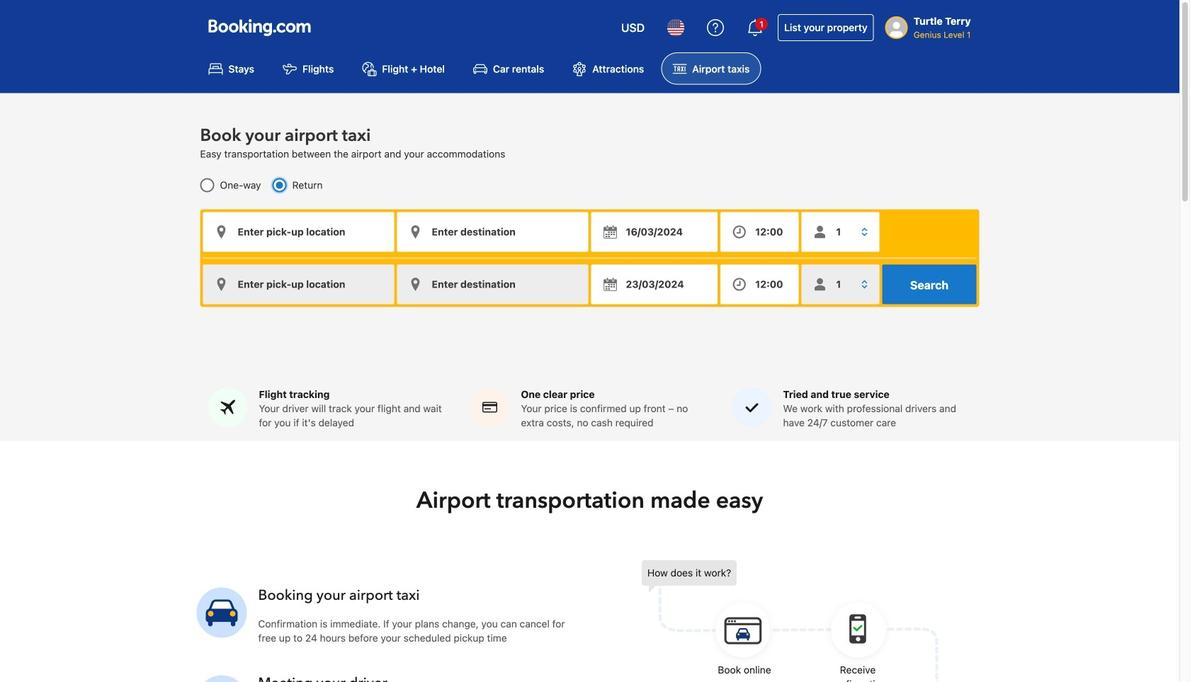 Task type: vqa. For each thing, say whether or not it's contained in the screenshot.
San in San Francisco to Chicago Dec 14 - Dec 21 · Round trip
no



Task type: locate. For each thing, give the bounding box(es) containing it.
booking airport taxi image
[[642, 561, 940, 683], [197, 588, 247, 638], [197, 676, 247, 683]]



Task type: describe. For each thing, give the bounding box(es) containing it.
booking.com online hotel reservations image
[[209, 19, 311, 36]]

Enter pick-up location text field
[[203, 212, 395, 252]]

Enter destination text field
[[397, 212, 589, 252]]



